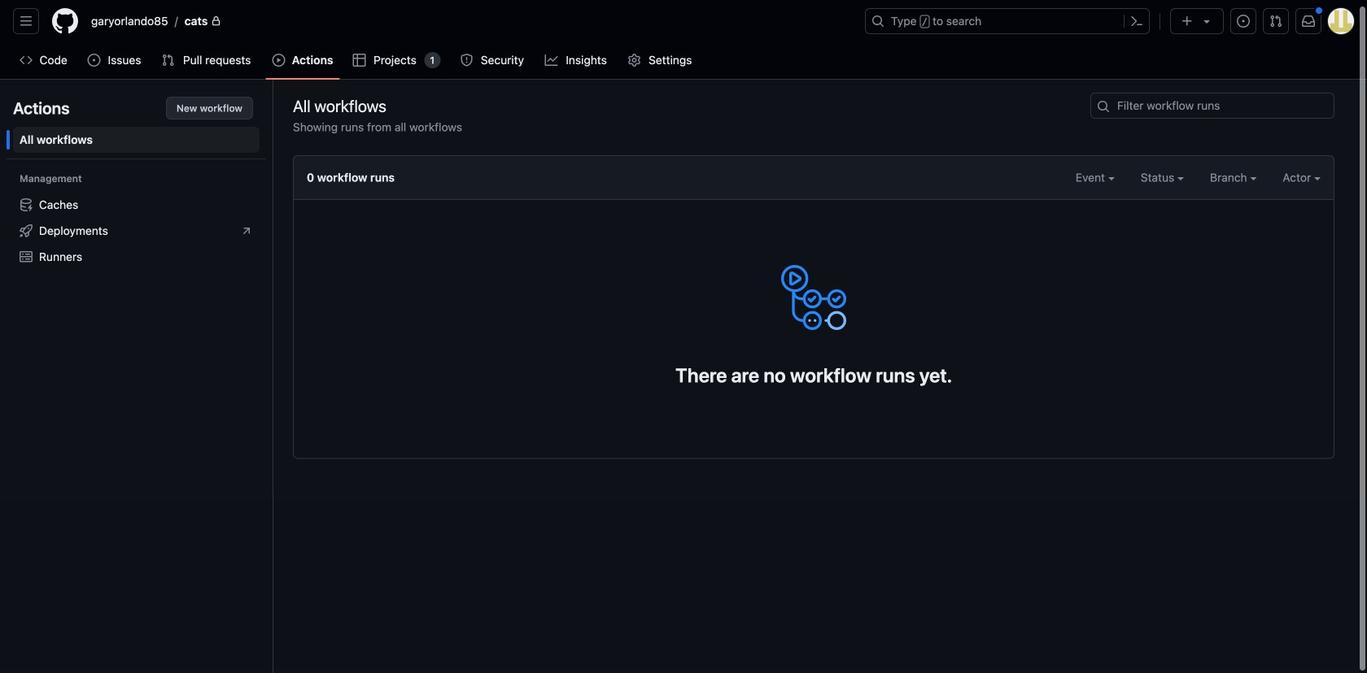 Task type: locate. For each thing, give the bounding box(es) containing it.
1 vertical spatial git pull request image
[[162, 54, 175, 67]]

git pull request image right issue opened icon
[[1269, 15, 1282, 28]]

1 horizontal spatial git pull request image
[[1269, 15, 1282, 28]]

notifications image
[[1302, 15, 1315, 28]]

triangle down image
[[1200, 15, 1213, 28]]

lock image
[[211, 16, 221, 26]]

gear image
[[628, 54, 641, 67]]

plus image
[[1181, 15, 1194, 28]]

0 vertical spatial git pull request image
[[1269, 15, 1282, 28]]

git pull request image
[[1269, 15, 1282, 28], [162, 54, 175, 67]]

search image
[[1097, 100, 1110, 113]]

None search field
[[1090, 93, 1335, 119]]

issue opened image
[[1237, 15, 1250, 28]]

0 horizontal spatial git pull request image
[[162, 54, 175, 67]]

play image
[[272, 54, 285, 67]]

0 vertical spatial list
[[85, 8, 855, 34]]

git pull request image right issue opened image
[[162, 54, 175, 67]]

list
[[85, 8, 855, 34], [13, 192, 260, 270]]

shield image
[[460, 54, 473, 67]]

issue opened image
[[87, 54, 100, 67]]



Task type: vqa. For each thing, say whether or not it's contained in the screenshot.
the rightmost issue opened icon
yes



Task type: describe. For each thing, give the bounding box(es) containing it.
command palette image
[[1130, 15, 1143, 28]]

github actions image
[[781, 265, 846, 330]]

graph image
[[545, 54, 558, 67]]

1 vertical spatial list
[[13, 192, 260, 270]]

table image
[[353, 54, 366, 67]]

code image
[[20, 54, 33, 67]]

Filter workflow runs search field
[[1090, 93, 1335, 119]]

git pull request image for issue opened image
[[162, 54, 175, 67]]

git pull request image for issue opened icon
[[1269, 15, 1282, 28]]

homepage image
[[52, 8, 78, 34]]



